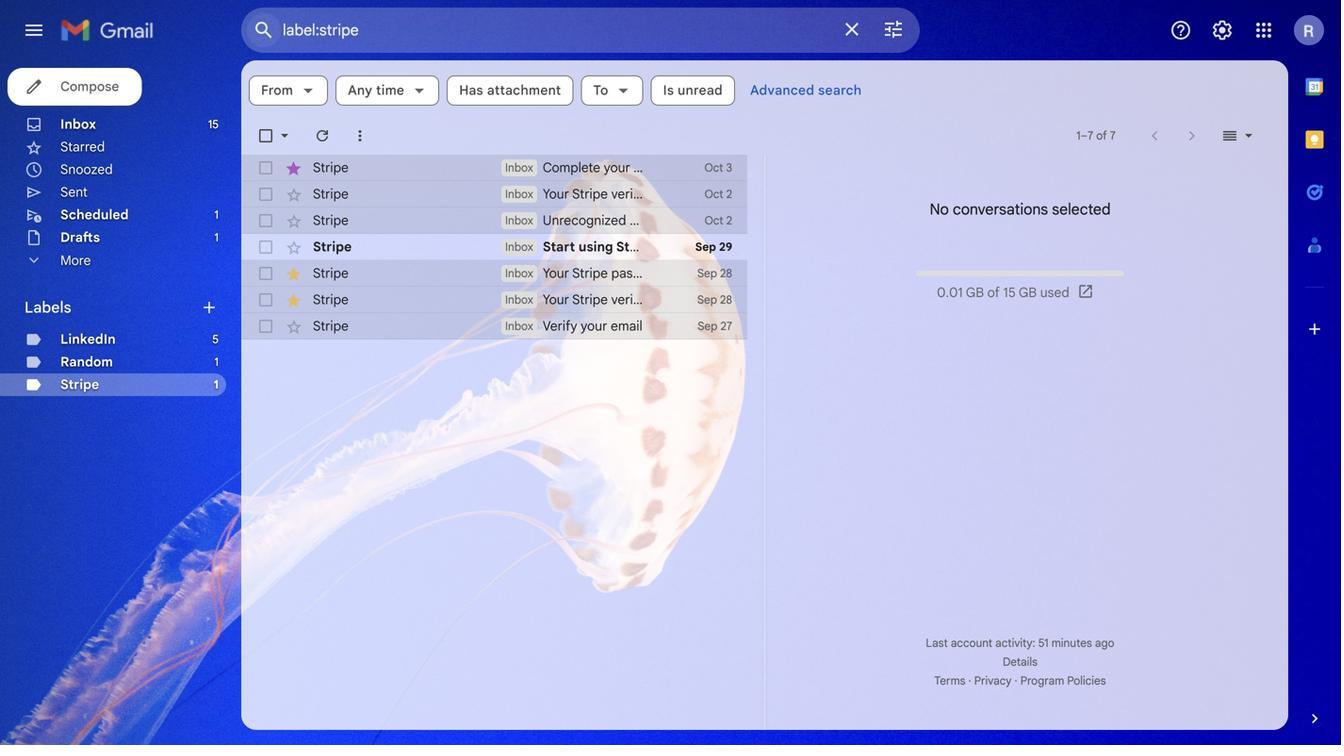 Task type: locate. For each thing, give the bounding box(es) containing it.
inbox inside inbox unrecognized device signed in to your stripe account
[[505, 214, 534, 228]]

1 vertical spatial inbox your stripe verification code
[[505, 291, 712, 308]]

code for oct 2
[[682, 186, 712, 202]]

inbox verify your email -
[[505, 318, 656, 334]]

1 for drafts
[[215, 231, 219, 245]]

3
[[727, 161, 733, 175]]

oct down 'oct 3'
[[705, 187, 724, 201]]

2 for code
[[727, 187, 733, 201]]

inbox for 3rd row from the bottom
[[505, 266, 534, 281]]

7 row from the top
[[241, 313, 748, 339]]

1 vertical spatial account
[[814, 212, 863, 229]]

random link
[[60, 354, 113, 370]]

sep 28 up sep 27 at the right top of page
[[698, 293, 733, 307]]

your up verify
[[543, 291, 570, 308]]

2 right the in in the right of the page
[[727, 214, 733, 228]]

2 verification from the top
[[612, 291, 678, 308]]

None checkbox
[[257, 158, 275, 177], [257, 211, 275, 230], [257, 317, 275, 336], [257, 158, 275, 177], [257, 211, 275, 230], [257, 317, 275, 336]]

1 vertical spatial sep 28
[[698, 293, 733, 307]]

inbox left unrecognized
[[505, 214, 534, 228]]

2 your from the top
[[543, 265, 570, 281]]

oct
[[705, 161, 724, 175], [705, 187, 724, 201], [705, 214, 724, 228]]

1 vertical spatial your
[[745, 212, 772, 229]]

inbox left verify
[[505, 319, 534, 333]]

your down the complete
[[543, 186, 570, 202]]

inbox start using stripe now
[[505, 239, 686, 255]]

1 for stripe
[[214, 378, 219, 392]]

0 horizontal spatial ·
[[969, 674, 972, 688]]

1 vertical spatial 28
[[721, 293, 733, 307]]

gb left of
[[967, 284, 985, 301]]

your for email
[[581, 318, 608, 334]]

oct 2 up the in in the right of the page
[[705, 187, 733, 201]]

oct 2
[[705, 187, 733, 201], [705, 214, 733, 228]]

2 row from the top
[[241, 181, 748, 207]]

inbox left the start
[[505, 240, 534, 254]]

0 vertical spatial your
[[543, 186, 570, 202]]

0 vertical spatial inbox your stripe verification code
[[505, 186, 712, 202]]

drafts
[[60, 229, 100, 246]]

toggle split pane mode image
[[1221, 126, 1240, 145]]

0 horizontal spatial gb
[[967, 284, 985, 301]]

· right terms on the bottom right
[[969, 674, 972, 688]]

0 vertical spatial verification
[[612, 186, 678, 202]]

last
[[926, 636, 948, 650]]

labels navigation
[[0, 60, 241, 745]]

inbox your stripe verification code
[[505, 186, 712, 202], [505, 291, 712, 308]]

2 for in
[[727, 214, 733, 228]]

from button
[[249, 75, 328, 106]]

1 28 from the top
[[721, 266, 733, 281]]

payments
[[905, 159, 963, 176]]

snoozed link
[[60, 161, 113, 178]]

1 vertical spatial your
[[543, 265, 570, 281]]

2 code from the top
[[682, 291, 712, 308]]

2 28 from the top
[[721, 293, 733, 307]]

account down start
[[814, 212, 863, 229]]

None search field
[[241, 8, 920, 53]]

gmail image
[[60, 11, 163, 49]]

sep for has
[[698, 266, 718, 281]]

1 2 from the top
[[727, 187, 733, 201]]

gb
[[967, 284, 985, 301], [1019, 284, 1037, 301]]

2 vertical spatial your
[[581, 318, 608, 334]]

your right the complete
[[604, 159, 631, 176]]

to button
[[581, 75, 644, 106]]

1 vertical spatial oct 2
[[705, 214, 733, 228]]

terms
[[935, 674, 966, 688]]

has
[[459, 82, 484, 99]]

1 vertical spatial oct
[[705, 187, 724, 201]]

inbox for 7th row from the bottom
[[505, 161, 534, 175]]

inbox inside inbox complete your stripe account application to start accepting payments
[[505, 161, 534, 175]]

now
[[659, 239, 686, 255]]

sent link
[[60, 184, 88, 200]]

None checkbox
[[257, 126, 275, 145], [257, 185, 275, 204], [257, 238, 275, 257], [257, 264, 275, 283], [257, 290, 275, 309], [257, 126, 275, 145], [257, 185, 275, 204], [257, 238, 275, 257], [257, 264, 275, 283], [257, 290, 275, 309]]

inbox left the complete
[[505, 161, 534, 175]]

sep 28 down sep 29
[[698, 266, 733, 281]]

support image
[[1170, 19, 1193, 41]]

2 vertical spatial oct
[[705, 214, 724, 228]]

starred
[[60, 139, 105, 155]]

2 horizontal spatial account
[[951, 636, 993, 650]]

0 vertical spatial to
[[794, 159, 807, 176]]

tab list
[[1289, 60, 1342, 677]]

1 inbox your stripe verification code from the top
[[505, 186, 712, 202]]

27
[[721, 319, 733, 333]]

your right the in in the right of the page
[[745, 212, 772, 229]]

sep down been
[[698, 293, 718, 307]]

password
[[612, 265, 669, 281]]

advanced search options image
[[875, 10, 913, 48]]

28 for has
[[721, 266, 733, 281]]

28 down 29
[[721, 266, 733, 281]]

0 vertical spatial 2
[[727, 187, 733, 201]]

0 vertical spatial code
[[682, 186, 712, 202]]

account
[[673, 159, 721, 176], [814, 212, 863, 229], [951, 636, 993, 650]]

updated
[[731, 265, 781, 281]]

account inside last account activity: 51 minutes ago details terms · privacy · program policies
[[951, 636, 993, 650]]

more image
[[351, 126, 370, 145]]

account left 3
[[673, 159, 721, 176]]

no conversations selected
[[930, 200, 1111, 219]]

0 vertical spatial oct
[[705, 161, 724, 175]]

inbox your stripe verification code up email
[[505, 291, 712, 308]]

1 oct 2 from the top
[[705, 187, 733, 201]]

1 sep 28 from the top
[[698, 266, 733, 281]]

1 horizontal spatial gb
[[1019, 284, 1037, 301]]

0 horizontal spatial to
[[730, 212, 742, 229]]

main menu image
[[23, 19, 45, 41]]

code up signed
[[682, 186, 712, 202]]

inbox your stripe verification code up unrecognized
[[505, 186, 712, 202]]

inbox down inbox start using stripe now
[[505, 266, 534, 281]]

gb left used
[[1019, 284, 1037, 301]]

1 horizontal spatial to
[[794, 159, 807, 176]]

inbox for second row
[[505, 187, 534, 201]]

0 vertical spatial sep 28
[[698, 266, 733, 281]]

using
[[579, 239, 614, 255]]

your left email
[[581, 318, 608, 334]]

been
[[697, 265, 728, 281]]

2 down 3
[[727, 187, 733, 201]]

sep right has
[[698, 266, 718, 281]]

0 horizontal spatial account
[[673, 159, 721, 176]]

2 inbox your stripe verification code from the top
[[505, 291, 712, 308]]

is unread
[[664, 82, 723, 99]]

ago
[[1096, 636, 1115, 650]]

28 up 27
[[721, 293, 733, 307]]

to right the in in the right of the page
[[730, 212, 742, 229]]

1 verification from the top
[[612, 186, 678, 202]]

1 horizontal spatial 15
[[1004, 284, 1016, 301]]

inbox up inbox verify your email - at the left
[[505, 293, 534, 307]]

labels heading
[[25, 298, 200, 317]]

0.01
[[938, 284, 963, 301]]

2
[[727, 187, 733, 201], [727, 214, 733, 228]]

has attachment
[[459, 82, 562, 99]]

1 vertical spatial verification
[[612, 291, 678, 308]]

oct up sep 29
[[705, 214, 724, 228]]

verification down "inbox your stripe password has been updated"
[[612, 291, 678, 308]]

account right last
[[951, 636, 993, 650]]

row
[[241, 155, 963, 181], [241, 181, 748, 207], [241, 207, 863, 234], [241, 234, 748, 260], [241, 260, 781, 287], [241, 287, 748, 313], [241, 313, 748, 339]]

to
[[794, 159, 807, 176], [730, 212, 742, 229]]

1 horizontal spatial ·
[[1015, 674, 1018, 688]]

1 horizontal spatial account
[[814, 212, 863, 229]]

oct 2 up sep 29
[[705, 214, 733, 228]]

labels
[[25, 298, 71, 317]]

verification up device
[[612, 186, 678, 202]]

oct left 3
[[705, 161, 724, 175]]

inbox
[[60, 116, 96, 132], [505, 161, 534, 175], [505, 187, 534, 201], [505, 214, 534, 228], [505, 240, 534, 254], [505, 266, 534, 281], [505, 293, 534, 307], [505, 319, 534, 333]]

inbox unrecognized device signed in to your stripe account
[[505, 212, 863, 229]]

15
[[208, 117, 219, 132], [1004, 284, 1016, 301]]

·
[[969, 674, 972, 688], [1015, 674, 1018, 688]]

1 code from the top
[[682, 186, 712, 202]]

any time button
[[336, 75, 440, 106]]

inbox up starred
[[60, 116, 96, 132]]

inbox inside inbox start using stripe now
[[505, 240, 534, 254]]

1 row from the top
[[241, 155, 963, 181]]

28
[[721, 266, 733, 281], [721, 293, 733, 307]]

1 oct from the top
[[705, 161, 724, 175]]

0 vertical spatial 28
[[721, 266, 733, 281]]

2 oct 2 from the top
[[705, 214, 733, 228]]

1 vertical spatial code
[[682, 291, 712, 308]]

details link
[[1003, 655, 1038, 669]]

2 vertical spatial account
[[951, 636, 993, 650]]

verification
[[612, 186, 678, 202], [612, 291, 678, 308]]

3 oct from the top
[[705, 214, 724, 228]]

linkedin link
[[60, 331, 116, 348]]

code
[[682, 186, 712, 202], [682, 291, 712, 308]]

5
[[212, 332, 219, 347]]

2 2 from the top
[[727, 214, 733, 228]]

your
[[604, 159, 631, 176], [745, 212, 772, 229], [581, 318, 608, 334]]

is
[[664, 82, 674, 99]]

sep 28
[[698, 266, 733, 281], [698, 293, 733, 307]]

code down has
[[682, 291, 712, 308]]

inbox complete your stripe account application to start accepting payments
[[505, 159, 963, 176]]

0 vertical spatial your
[[604, 159, 631, 176]]

sep left 29
[[696, 240, 717, 254]]

your
[[543, 186, 570, 202], [543, 265, 570, 281], [543, 291, 570, 308]]

0 vertical spatial oct 2
[[705, 187, 733, 201]]

1
[[215, 208, 219, 222], [215, 231, 219, 245], [215, 355, 219, 369], [214, 378, 219, 392]]

1 vertical spatial 15
[[1004, 284, 1016, 301]]

1 vertical spatial 2
[[727, 214, 733, 228]]

0 horizontal spatial 15
[[208, 117, 219, 132]]

drafts link
[[60, 229, 100, 246]]

inbox up inbox start using stripe now
[[505, 187, 534, 201]]

code for sep 28
[[682, 291, 712, 308]]

inbox inside "inbox your stripe password has been updated"
[[505, 266, 534, 281]]

3 your from the top
[[543, 291, 570, 308]]

2 oct from the top
[[705, 187, 724, 201]]

sep
[[696, 240, 717, 254], [698, 266, 718, 281], [698, 293, 718, 307], [698, 319, 718, 333]]

your down the start
[[543, 265, 570, 281]]

2 sep 28 from the top
[[698, 293, 733, 307]]

terms link
[[935, 674, 966, 688]]

0 vertical spatial 15
[[208, 117, 219, 132]]

oct for in
[[705, 214, 724, 228]]

· down details on the right bottom of the page
[[1015, 674, 1018, 688]]

sep 27
[[698, 319, 733, 333]]

to left start
[[794, 159, 807, 176]]

2 vertical spatial your
[[543, 291, 570, 308]]



Task type: vqa. For each thing, say whether or not it's contained in the screenshot.
Snoozed
yes



Task type: describe. For each thing, give the bounding box(es) containing it.
search
[[819, 82, 862, 99]]

in
[[716, 212, 727, 229]]

activity:
[[996, 636, 1036, 650]]

to
[[594, 82, 609, 99]]

inbox your stripe verification code for oct
[[505, 186, 712, 202]]

is unread button
[[651, 75, 736, 106]]

settings image
[[1212, 19, 1234, 41]]

time
[[376, 82, 405, 99]]

linkedin
[[60, 331, 116, 348]]

0.01 gb of 15 gb used
[[938, 284, 1070, 301]]

verification for oct 2
[[612, 186, 678, 202]]

signed
[[673, 212, 713, 229]]

oct 2 for in
[[705, 214, 733, 228]]

search mail image
[[247, 13, 281, 47]]

device
[[630, 212, 669, 229]]

1 gb from the left
[[967, 284, 985, 301]]

email
[[611, 318, 643, 334]]

sep for now
[[696, 240, 717, 254]]

inbox for 4th row from the bottom of the no conversations selected main content
[[505, 240, 534, 254]]

stripe link
[[60, 376, 99, 393]]

has attachment button
[[447, 75, 574, 106]]

attachment
[[487, 82, 562, 99]]

oct for account
[[705, 161, 724, 175]]

unread
[[678, 82, 723, 99]]

random
[[60, 354, 113, 370]]

advanced
[[751, 82, 815, 99]]

sep 29
[[696, 240, 733, 254]]

3 row from the top
[[241, 207, 863, 234]]

verify
[[543, 318, 578, 334]]

your for stripe
[[604, 159, 631, 176]]

start
[[543, 239, 575, 255]]

inbox for second row from the bottom of the no conversations selected main content
[[505, 293, 534, 307]]

of
[[988, 284, 1000, 301]]

1 · from the left
[[969, 674, 972, 688]]

program policies link
[[1021, 674, 1107, 688]]

15 inside no conversations selected main content
[[1004, 284, 1016, 301]]

no
[[930, 200, 950, 219]]

more
[[60, 252, 91, 269]]

used
[[1041, 284, 1070, 301]]

start
[[810, 159, 838, 176]]

advanced search
[[751, 82, 862, 99]]

inbox your stripe verification code for sep
[[505, 291, 712, 308]]

-
[[646, 318, 652, 334]]

scheduled
[[60, 207, 129, 223]]

1 your from the top
[[543, 186, 570, 202]]

inbox your stripe password has been updated
[[505, 265, 781, 281]]

refresh image
[[313, 126, 332, 145]]

details
[[1003, 655, 1038, 669]]

from
[[261, 82, 293, 99]]

51
[[1039, 636, 1049, 650]]

minutes
[[1052, 636, 1093, 650]]

privacy
[[975, 674, 1012, 688]]

accepting
[[841, 159, 901, 176]]

follow link to manage storage image
[[1078, 283, 1097, 302]]

policies
[[1068, 674, 1107, 688]]

1 vertical spatial to
[[730, 212, 742, 229]]

privacy link
[[975, 674, 1012, 688]]

selected
[[1053, 200, 1111, 219]]

1 for scheduled
[[215, 208, 219, 222]]

snoozed
[[60, 161, 113, 178]]

inbox for third row from the top of the no conversations selected main content
[[505, 214, 534, 228]]

Search mail text field
[[283, 21, 830, 40]]

more button
[[0, 249, 226, 272]]

clear search image
[[834, 10, 871, 48]]

sent
[[60, 184, 88, 200]]

5 row from the top
[[241, 260, 781, 287]]

15 inside "labels" navigation
[[208, 117, 219, 132]]

starred link
[[60, 139, 105, 155]]

1 for random
[[215, 355, 219, 369]]

verification for sep 28
[[612, 291, 678, 308]]

advanced search button
[[743, 74, 870, 108]]

sep 28 for code
[[698, 293, 733, 307]]

0 vertical spatial account
[[673, 159, 721, 176]]

28 for code
[[721, 293, 733, 307]]

sep left 27
[[698, 319, 718, 333]]

oct for code
[[705, 187, 724, 201]]

conversations
[[953, 200, 1049, 219]]

no conversations selected main content
[[241, 60, 1289, 730]]

any
[[348, 82, 373, 99]]

scheduled link
[[60, 207, 129, 223]]

inbox inside inbox verify your email -
[[505, 319, 534, 333]]

sep 28 for has
[[698, 266, 733, 281]]

inbox link
[[60, 116, 96, 132]]

stripe inside "labels" navigation
[[60, 376, 99, 393]]

inbox inside "labels" navigation
[[60, 116, 96, 132]]

4 row from the top
[[241, 234, 748, 260]]

oct 3
[[705, 161, 733, 175]]

2 gb from the left
[[1019, 284, 1037, 301]]

compose
[[60, 78, 119, 95]]

last account activity: 51 minutes ago details terms · privacy · program policies
[[926, 636, 1115, 688]]

any time
[[348, 82, 405, 99]]

has
[[673, 265, 694, 281]]

oct 2 for code
[[705, 187, 733, 201]]

sep for code
[[698, 293, 718, 307]]

program
[[1021, 674, 1065, 688]]

compose button
[[8, 68, 142, 106]]

29
[[720, 240, 733, 254]]

application
[[725, 159, 791, 176]]

complete
[[543, 159, 601, 176]]

unrecognized
[[543, 212, 627, 229]]

6 row from the top
[[241, 287, 748, 313]]

2 · from the left
[[1015, 674, 1018, 688]]



